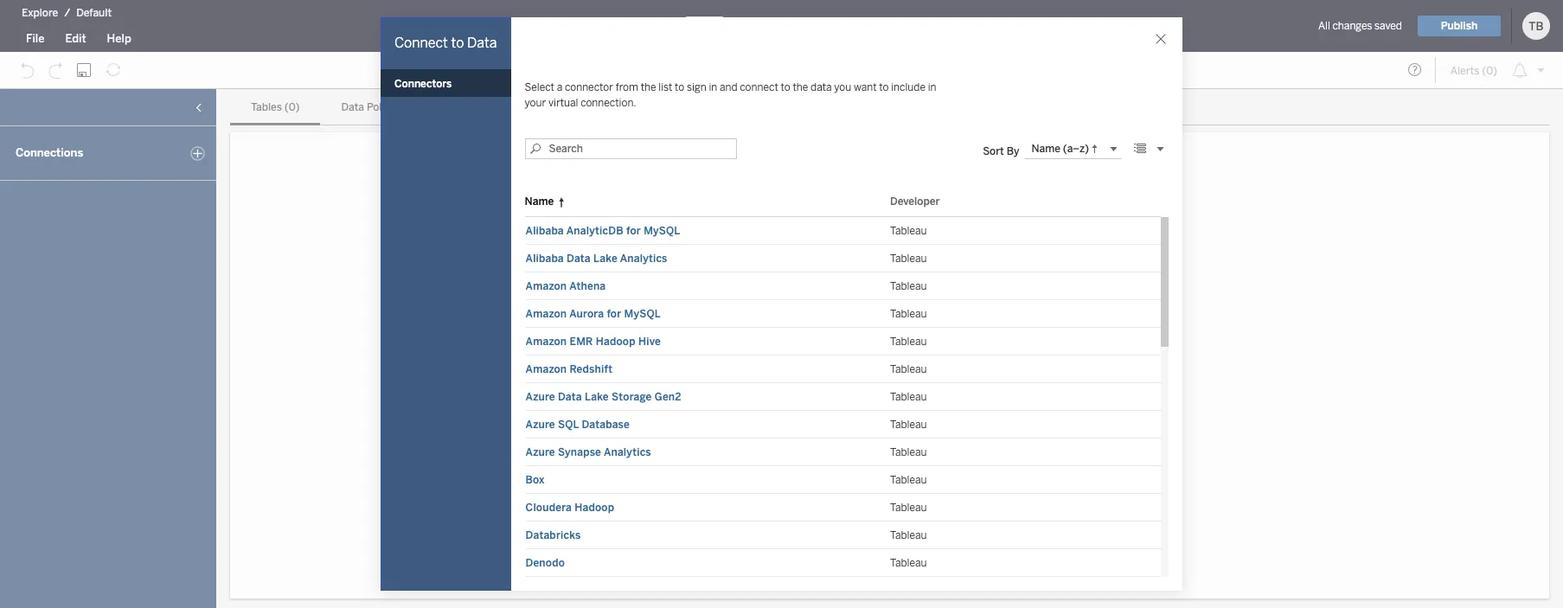 Task type: locate. For each thing, give the bounding box(es) containing it.
connections
[[16, 146, 83, 159]]

3 tableau from the top
[[891, 280, 927, 293]]

row containing azure sql database
[[525, 411, 1161, 439]]

6 row from the top
[[525, 356, 1161, 383]]

tableau for alibaba analyticdb for mysql
[[891, 225, 927, 237]]

default
[[76, 7, 112, 19]]

explore / default
[[22, 7, 112, 19]]

1 vertical spatial select
[[651, 423, 684, 436]]

mysql for amazon aurora for mysql
[[624, 308, 661, 320]]

hadoop left hive
[[596, 336, 636, 348]]

draft
[[692, 20, 717, 32]]

amazon athena link
[[525, 280, 607, 293]]

10 row from the top
[[525, 466, 1161, 494]]

1 vertical spatial azure
[[526, 419, 555, 431]]

sort by
[[983, 145, 1020, 158]]

your inside select a connector from the list to sign in and connect to the data you want to include in your virtual connection.
[[525, 97, 546, 109]]

2 alibaba from the top
[[526, 253, 564, 265]]

all changes saved
[[1319, 20, 1403, 32]]

1 horizontal spatial select
[[651, 423, 684, 436]]

amazon inside amazon athena link
[[526, 280, 567, 293]]

mysql right analyticdb
[[644, 225, 681, 237]]

azure
[[526, 391, 555, 403], [526, 419, 555, 431], [526, 447, 555, 459]]

3 amazon from the top
[[526, 336, 567, 348]]

use
[[974, 423, 992, 436]]

connectors row group
[[381, 69, 511, 99]]

0 vertical spatial for
[[627, 225, 641, 237]]

connection up you
[[812, 17, 887, 34]]

7 tableau from the top
[[891, 391, 927, 403]]

row containing denodo
[[525, 550, 1161, 577]]

13 tableau from the top
[[891, 557, 927, 569]]

azure sql database link
[[525, 418, 631, 432]]

select left a
[[525, 81, 555, 93]]

connectors
[[395, 78, 452, 90]]

1 horizontal spatial in
[[928, 81, 937, 93]]

from right tables at the bottom
[[763, 423, 788, 436]]

0 vertical spatial virtual
[[549, 97, 578, 109]]

alibaba analyticdb for mysql
[[526, 225, 681, 237]]

on
[[903, 423, 917, 436]]

your left connection.
[[525, 97, 546, 109]]

1 horizontal spatial tables
[[883, 387, 930, 406]]

virtual left connection
[[1034, 423, 1067, 436]]

azure for azure sql database
[[526, 419, 555, 431]]

tableau for databricks
[[891, 530, 927, 542]]

from
[[616, 81, 639, 93], [763, 423, 788, 436]]

alibaba analyticdb for mysql link
[[525, 224, 682, 238]]

tableau
[[891, 225, 927, 237], [891, 253, 927, 265], [891, 280, 927, 293], [891, 308, 927, 320], [891, 336, 927, 348], [891, 363, 927, 376], [891, 391, 927, 403], [891, 419, 927, 431], [891, 447, 927, 459], [891, 474, 927, 486], [891, 502, 927, 514], [891, 530, 927, 542], [891, 557, 927, 569]]

denodo
[[526, 557, 565, 569]]

6 tableau from the top
[[891, 363, 927, 376]]

0 vertical spatial select
[[525, 81, 555, 93]]

/
[[64, 7, 70, 19]]

connection
[[1070, 423, 1129, 436]]

data up athena
[[567, 253, 591, 265]]

row containing azure data lake storage gen2
[[525, 383, 1161, 411]]

0 horizontal spatial for
[[607, 308, 622, 320]]

data down the amazon redshift link
[[558, 391, 582, 403]]

amazon inside amazon emr hadoop hive link
[[526, 336, 567, 348]]

alibaba
[[526, 225, 564, 237], [526, 253, 564, 265]]

azure down amazon redshift
[[526, 391, 555, 403]]

name
[[525, 196, 554, 208]]

0 vertical spatial lake
[[594, 253, 618, 265]]

0 vertical spatial tables
[[251, 101, 282, 113]]

1 vertical spatial for
[[607, 308, 622, 320]]

0 vertical spatial hadoop
[[596, 336, 636, 348]]

row group containing alibaba analyticdb for mysql
[[525, 217, 1161, 608]]

12 tableau from the top
[[891, 530, 927, 542]]

9 tableau from the top
[[891, 447, 927, 459]]

0 vertical spatial connection
[[812, 17, 887, 34]]

select for select or drag tables from the connection pane on the left to use in your virtual connection
[[651, 423, 684, 436]]

amazon left athena
[[526, 280, 567, 293]]

analyticdb
[[567, 225, 624, 237]]

data
[[467, 35, 497, 51], [341, 101, 364, 113], [567, 253, 591, 265], [558, 391, 582, 403]]

in right use
[[995, 423, 1005, 436]]

4 amazon from the top
[[526, 363, 567, 376]]

your
[[525, 97, 546, 109], [1007, 423, 1031, 436]]

virtual
[[549, 97, 578, 109], [1034, 423, 1067, 436]]

tableau for cloudera hadoop
[[891, 502, 927, 514]]

11 row from the top
[[525, 494, 1161, 522]]

amazon for amazon emr hadoop hive
[[526, 336, 567, 348]]

sql
[[558, 419, 579, 431]]

alibaba down name
[[526, 225, 564, 237]]

alibaba inside "link"
[[526, 253, 564, 265]]

the right tables at the bottom
[[791, 423, 808, 436]]

1 horizontal spatial virtual
[[1034, 423, 1067, 436]]

azure for azure synapse analytics
[[526, 447, 555, 459]]

3 row from the top
[[525, 273, 1161, 300]]

8 row from the top
[[525, 411, 1161, 439]]

data policies (0)
[[341, 101, 422, 113]]

2 amazon from the top
[[526, 308, 567, 320]]

row containing amazon redshift
[[525, 356, 1161, 383]]

grid containing name
[[525, 185, 1169, 608]]

pane
[[875, 423, 901, 436]]

amazon left emr
[[526, 336, 567, 348]]

include
[[892, 81, 926, 93]]

1 horizontal spatial for
[[627, 225, 641, 237]]

1 alibaba from the top
[[526, 225, 564, 237]]

amazon down amazon athena link
[[526, 308, 567, 320]]

0 vertical spatial your
[[525, 97, 546, 109]]

select a connector from the list to sign in and connect to the data you want to include in your virtual connection.
[[525, 81, 937, 109]]

add connection image
[[190, 146, 205, 161]]

5 row from the top
[[525, 328, 1161, 356]]

the
[[641, 81, 656, 93], [793, 81, 809, 93], [791, 423, 808, 436], [919, 423, 937, 436]]

0 vertical spatial analytics
[[620, 253, 668, 265]]

mysql
[[644, 225, 681, 237], [624, 308, 661, 320]]

data left policies
[[341, 101, 364, 113]]

(0)
[[285, 101, 300, 113], [407, 101, 422, 113]]

tables (0)
[[251, 101, 300, 113]]

0 horizontal spatial virtual
[[549, 97, 578, 109]]

mysql up hive
[[624, 308, 661, 320]]

developer
[[891, 196, 940, 208]]

tableau for alibaba data lake analytics
[[891, 253, 927, 265]]

2 azure from the top
[[526, 419, 555, 431]]

alibaba up amazon athena
[[526, 253, 564, 265]]

row containing alibaba data lake analytics
[[525, 245, 1161, 273]]

to
[[451, 35, 464, 51], [675, 81, 685, 93], [781, 81, 791, 93], [880, 81, 889, 93], [960, 423, 971, 436]]

connector
[[565, 81, 614, 93]]

0 horizontal spatial tables
[[251, 101, 282, 113]]

azure synapse analytics link
[[525, 446, 652, 460]]

lake inside alibaba data lake analytics "link"
[[594, 253, 618, 265]]

2 vertical spatial azure
[[526, 447, 555, 459]]

row containing amazon aurora for mysql
[[525, 300, 1161, 328]]

cloudera
[[526, 502, 572, 514]]

1 amazon from the top
[[526, 280, 567, 293]]

1 horizontal spatial (0)
[[407, 101, 422, 113]]

0 vertical spatial azure
[[526, 391, 555, 403]]

3 azure from the top
[[526, 447, 555, 459]]

1 horizontal spatial from
[[763, 423, 788, 436]]

new virtual connection
[[734, 17, 887, 34]]

1 vertical spatial hadoop
[[575, 502, 615, 514]]

explore
[[22, 7, 58, 19]]

row
[[525, 217, 1161, 245], [525, 245, 1161, 273], [525, 273, 1161, 300], [525, 300, 1161, 328], [525, 328, 1161, 356], [525, 356, 1161, 383], [525, 383, 1161, 411], [525, 411, 1161, 439], [525, 439, 1161, 466], [525, 466, 1161, 494], [525, 494, 1161, 522], [525, 522, 1161, 550], [525, 550, 1161, 577]]

cloudera hadoop link
[[525, 501, 616, 515]]

synapse
[[558, 447, 602, 459]]

4 row from the top
[[525, 300, 1161, 328]]

4 tableau from the top
[[891, 308, 927, 320]]

8 tableau from the top
[[891, 419, 927, 431]]

0 vertical spatial mysql
[[644, 225, 681, 237]]

from up connection.
[[616, 81, 639, 93]]

add
[[850, 387, 880, 406]]

amazon inside amazon aurora for mysql link
[[526, 308, 567, 320]]

cloudera hadoop
[[526, 502, 615, 514]]

11 tableau from the top
[[891, 502, 927, 514]]

analytics down database
[[604, 447, 651, 459]]

virtual inside select a connector from the list to sign in and connect to the data you want to include in your virtual connection.
[[549, 97, 578, 109]]

databricks link
[[525, 529, 582, 543]]

row group
[[525, 217, 1161, 608]]

edit
[[65, 32, 86, 45]]

1 vertical spatial alibaba
[[526, 253, 564, 265]]

13 row from the top
[[525, 550, 1161, 577]]

hadoop right cloudera
[[575, 502, 615, 514]]

2 tableau from the top
[[891, 253, 927, 265]]

1 horizontal spatial your
[[1007, 423, 1031, 436]]

0 horizontal spatial from
[[616, 81, 639, 93]]

0 horizontal spatial (0)
[[285, 101, 300, 113]]

azure for azure data lake storage gen2
[[526, 391, 555, 403]]

0 vertical spatial from
[[616, 81, 639, 93]]

0 vertical spatial alibaba
[[526, 225, 564, 237]]

tableau for amazon athena
[[891, 280, 927, 293]]

help
[[107, 32, 131, 45]]

0 horizontal spatial select
[[525, 81, 555, 93]]

the right on
[[919, 423, 937, 436]]

in left and
[[709, 81, 718, 93]]

7 row from the top
[[525, 383, 1161, 411]]

amazon left redshift
[[526, 363, 567, 376]]

policies
[[367, 101, 404, 113]]

your right use
[[1007, 423, 1031, 436]]

you
[[835, 81, 852, 93]]

for right analyticdb
[[627, 225, 641, 237]]

connection down add at bottom
[[811, 423, 872, 436]]

analytics
[[620, 253, 668, 265], [604, 447, 651, 459]]

row containing alibaba analyticdb for mysql
[[525, 217, 1161, 245]]

1 vertical spatial virtual
[[1034, 423, 1067, 436]]

virtual down a
[[549, 97, 578, 109]]

azure left 'sql'
[[526, 419, 555, 431]]

12 row from the top
[[525, 522, 1161, 550]]

list
[[659, 81, 673, 93]]

1 vertical spatial lake
[[585, 391, 609, 403]]

row containing box
[[525, 466, 1161, 494]]

2 row from the top
[[525, 245, 1161, 273]]

amazon for amazon redshift
[[526, 363, 567, 376]]

azure up box link in the bottom of the page
[[526, 447, 555, 459]]

lake down the alibaba analyticdb for mysql link
[[594, 253, 618, 265]]

by
[[1007, 145, 1020, 158]]

toolbar tabs tab list
[[230, 89, 1550, 125]]

1 vertical spatial mysql
[[624, 308, 661, 320]]

in right include at right top
[[928, 81, 937, 93]]

lake
[[594, 253, 618, 265], [585, 391, 609, 403]]

alibaba for alibaba data lake analytics
[[526, 253, 564, 265]]

9 row from the top
[[525, 439, 1161, 466]]

1 vertical spatial tables
[[883, 387, 930, 406]]

0 horizontal spatial your
[[525, 97, 546, 109]]

1 vertical spatial your
[[1007, 423, 1031, 436]]

for right aurora
[[607, 308, 622, 320]]

analytics down the alibaba analyticdb for mysql link
[[620, 253, 668, 265]]

select inside select a connector from the list to sign in and connect to the data you want to include in your virtual connection.
[[525, 81, 555, 93]]

10 tableau from the top
[[891, 474, 927, 486]]

hadoop
[[596, 336, 636, 348], [575, 502, 615, 514]]

for for analyticdb
[[627, 225, 641, 237]]

2 (0) from the left
[[407, 101, 422, 113]]

tables
[[251, 101, 282, 113], [883, 387, 930, 406]]

publish
[[1442, 20, 1478, 32]]

add tables
[[850, 387, 930, 406]]

lake inside the azure data lake storage gen2 link
[[585, 391, 609, 403]]

box link
[[525, 473, 546, 487]]

tableau for amazon emr hadoop hive
[[891, 336, 927, 348]]

alibaba data lake analytics link
[[525, 252, 669, 266]]

1 vertical spatial connection
[[811, 423, 872, 436]]

1 azure from the top
[[526, 391, 555, 403]]

lake down redshift
[[585, 391, 609, 403]]

grid
[[525, 185, 1169, 608]]

5 tableau from the top
[[891, 336, 927, 348]]

analytics inside "link"
[[620, 253, 668, 265]]

new
[[734, 17, 762, 34]]

row containing amazon athena
[[525, 273, 1161, 300]]

1 tableau from the top
[[891, 225, 927, 237]]

1 row from the top
[[525, 217, 1161, 245]]

select left or
[[651, 423, 684, 436]]



Task type: vqa. For each thing, say whether or not it's contained in the screenshot.
Amazon for Amazon Redshift
yes



Task type: describe. For each thing, give the bounding box(es) containing it.
hive
[[639, 336, 661, 348]]

1 vertical spatial analytics
[[604, 447, 651, 459]]

file
[[26, 32, 45, 45]]

lake for analytics
[[594, 253, 618, 265]]

azure data lake storage gen2
[[526, 391, 682, 403]]

tableau for azure data lake storage gen2
[[891, 391, 927, 403]]

or
[[687, 423, 698, 436]]

box
[[526, 474, 545, 486]]

athena
[[570, 280, 606, 293]]

tableau for amazon redshift
[[891, 363, 927, 376]]

the left list
[[641, 81, 656, 93]]

row containing cloudera hadoop
[[525, 494, 1161, 522]]

explore link
[[21, 6, 59, 20]]

amazon aurora for mysql
[[526, 308, 661, 320]]

denodo link
[[525, 556, 566, 570]]

redshift
[[570, 363, 613, 376]]

1 (0) from the left
[[285, 101, 300, 113]]

tb
[[1530, 19, 1544, 32]]

data
[[811, 81, 832, 93]]

gen2
[[655, 391, 682, 403]]

amazon for amazon aurora for mysql
[[526, 308, 567, 320]]

amazon athena
[[526, 280, 606, 293]]

azure data lake storage gen2 link
[[525, 390, 683, 404]]

0 horizontal spatial in
[[709, 81, 718, 93]]

for for aurora
[[607, 308, 622, 320]]

data inside alibaba data lake analytics "link"
[[567, 253, 591, 265]]

tableau for amazon aurora for mysql
[[891, 308, 927, 320]]

data inside 'toolbar tabs' tab list
[[341, 101, 364, 113]]

changes
[[1333, 20, 1373, 32]]

2 horizontal spatial in
[[995, 423, 1005, 436]]

sort
[[983, 145, 1005, 158]]

all
[[1319, 20, 1331, 32]]

the left data
[[793, 81, 809, 93]]

data inside the azure data lake storage gen2 link
[[558, 391, 582, 403]]

want
[[854, 81, 877, 93]]

lake for storage
[[585, 391, 609, 403]]

tb button
[[1523, 12, 1551, 40]]

row containing azure synapse analytics
[[525, 439, 1161, 466]]

alibaba for alibaba analyticdb for mysql
[[526, 225, 564, 237]]

left
[[940, 423, 957, 436]]

1 vertical spatial from
[[763, 423, 788, 436]]

tables
[[728, 423, 760, 436]]

connect
[[395, 35, 448, 51]]

mysql for alibaba analyticdb for mysql
[[644, 225, 681, 237]]

saved
[[1375, 20, 1403, 32]]

tableau for azure synapse analytics
[[891, 447, 927, 459]]

azure sql database
[[526, 419, 630, 431]]

row containing amazon emr hadoop hive
[[525, 328, 1161, 356]]

Search text field
[[525, 138, 737, 159]]

and
[[720, 81, 738, 93]]

drag
[[701, 423, 725, 436]]

amazon emr hadoop hive
[[526, 336, 661, 348]]

connection.
[[581, 97, 637, 109]]

add default button
[[189, 137, 206, 170]]

amazon aurora for mysql link
[[525, 307, 662, 321]]

default link
[[75, 6, 113, 20]]

tableau for box
[[891, 474, 927, 486]]

row group inside grid
[[525, 217, 1161, 608]]

virtual
[[765, 17, 809, 34]]

amazon redshift
[[526, 363, 613, 376]]

alibaba data lake analytics
[[526, 253, 668, 265]]

databricks
[[526, 530, 581, 542]]

a
[[557, 81, 563, 93]]

connect to data
[[395, 35, 497, 51]]

row containing databricks
[[525, 522, 1161, 550]]

tableau for azure sql database
[[891, 419, 927, 431]]

amazon redshift link
[[525, 363, 614, 376]]

storage
[[612, 391, 652, 403]]

connect
[[740, 81, 779, 93]]

azure synapse analytics
[[526, 447, 651, 459]]

tableau for denodo
[[891, 557, 927, 569]]

select or drag tables from the connection pane on the left to use in your virtual connection
[[651, 423, 1129, 436]]

amazon for amazon athena
[[526, 280, 567, 293]]

publish button
[[1418, 16, 1502, 36]]

emr
[[570, 336, 593, 348]]

from inside select a connector from the list to sign in and connect to the data you want to include in your virtual connection.
[[616, 81, 639, 93]]

select for select a connector from the list to sign in and connect to the data you want to include in your virtual connection.
[[525, 81, 555, 93]]

amazon emr hadoop hive link
[[525, 335, 662, 349]]

tables inside 'toolbar tabs' tab list
[[251, 101, 282, 113]]

aurora
[[570, 308, 604, 320]]

database
[[582, 419, 630, 431]]

sign
[[687, 81, 707, 93]]

data up connectors "row group"
[[467, 35, 497, 51]]



